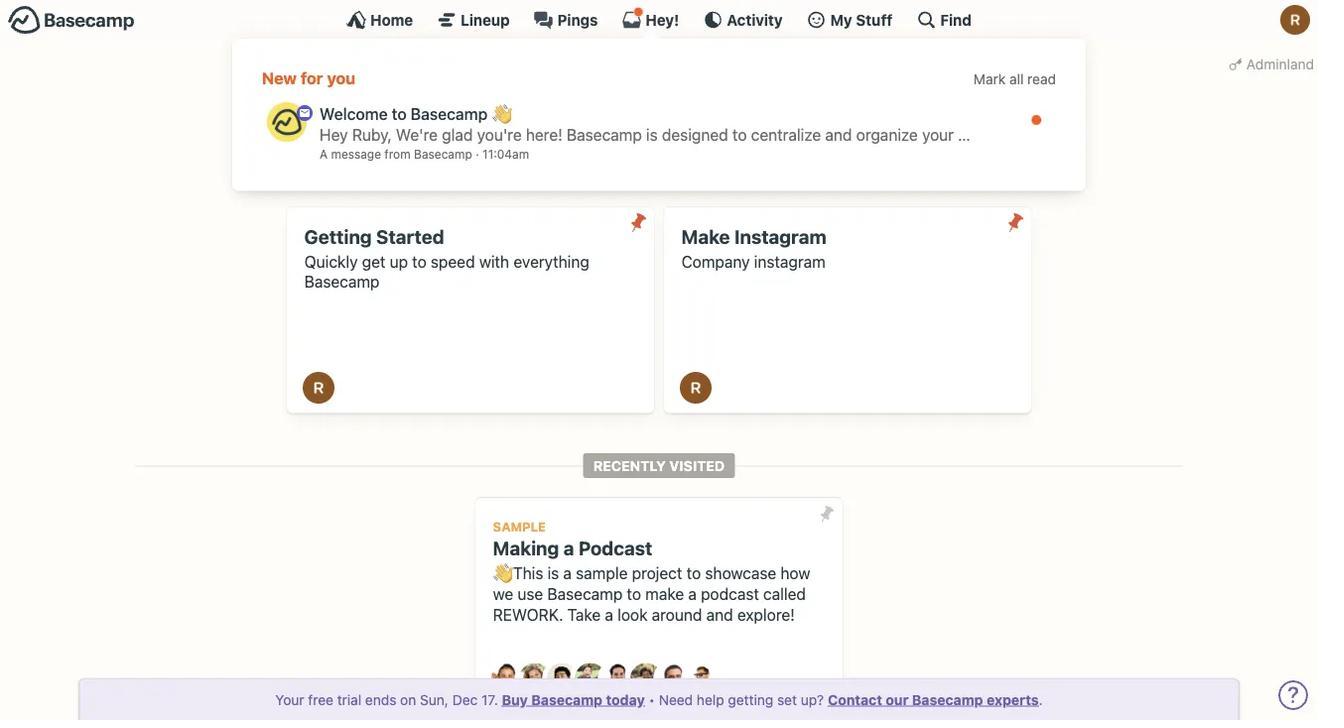 Task type: describe. For each thing, give the bounding box(es) containing it.
make
[[646, 585, 684, 604]]

how
[[781, 564, 811, 583]]

contact
[[828, 692, 883, 708]]

0 vertical spatial project
[[613, 114, 663, 133]]

activity link
[[703, 10, 783, 30]]

make a new project
[[524, 114, 663, 133]]

0 horizontal spatial ruby image
[[303, 372, 335, 404]]

hey! button
[[622, 7, 680, 30]]

making
[[493, 538, 559, 560]]

make a new project link
[[507, 103, 680, 145]]

need
[[659, 692, 693, 708]]

trial
[[337, 692, 362, 708]]

lineup
[[461, 11, 510, 28]]

instagram
[[754, 252, 826, 271]]

victor cooper image
[[686, 664, 718, 696]]

•
[[649, 692, 655, 708]]

a message from basecamp 11:04am
[[320, 147, 529, 161]]

pings button
[[534, 10, 598, 30]]

with
[[479, 252, 510, 271]]

up?
[[801, 692, 824, 708]]

lineup link
[[437, 10, 510, 30]]

a right is
[[563, 564, 572, 583]]

annie bryan image
[[492, 664, 523, 696]]

all
[[1010, 71, 1024, 87]]

hey!
[[646, 11, 680, 28]]

sample
[[493, 520, 546, 535]]

you
[[327, 69, 356, 88]]

a right making
[[564, 538, 574, 560]]

quickly
[[304, 252, 358, 271]]

home link
[[347, 10, 413, 30]]

explore!
[[738, 606, 795, 624]]

recent
[[472, 160, 513, 177]]

everything
[[514, 252, 590, 271]]

mark all read button
[[974, 69, 1057, 90]]

stuff
[[856, 11, 893, 28]]

a left new
[[566, 114, 575, 133]]

pinned
[[410, 160, 454, 177]]

on
[[400, 692, 416, 708]]

project inside the sample making a podcast 👋 this is a sample project to showcase how we use basecamp to make a podcast called rework. take a look around and explore!
[[632, 564, 683, 583]]

getting
[[304, 226, 372, 248]]

pings
[[558, 11, 598, 28]]

set
[[777, 692, 797, 708]]

jennifer young image
[[575, 664, 607, 696]]

pinned & recent projects below ·
[[410, 160, 622, 177]]

called
[[764, 585, 806, 604]]

basecamp inside the sample making a podcast 👋 this is a sample project to showcase how we use basecamp to make a podcast called rework. take a look around and explore!
[[548, 585, 623, 604]]

experts
[[987, 692, 1039, 708]]

a up around
[[688, 585, 697, 604]]

podcast
[[579, 538, 653, 560]]

your free trial ends on sun, dec 17. buy basecamp today • need help getting set up? contact our basecamp experts .
[[275, 692, 1043, 708]]

buy
[[502, 692, 528, 708]]

we
[[493, 585, 514, 604]]

basecamp right the our
[[912, 692, 984, 708]]

basecamp inside 'getting started quickly get up to speed with everything basecamp'
[[304, 273, 380, 292]]

ends
[[365, 692, 397, 708]]

new
[[262, 69, 297, 88]]

&
[[458, 160, 468, 177]]

·
[[614, 160, 618, 177]]

steve marsh image
[[658, 664, 690, 696]]

invite
[[703, 114, 742, 133]]

contact our basecamp experts link
[[828, 692, 1039, 708]]

11:04am element
[[483, 147, 529, 161]]

take
[[568, 606, 601, 624]]

to up podcast
[[687, 564, 701, 583]]

11:04am
[[483, 147, 529, 161]]

your
[[275, 692, 304, 708]]

my stuff button
[[807, 10, 893, 30]]

invite people link
[[686, 103, 812, 145]]

sun,
[[420, 692, 449, 708]]

adminland
[[1247, 56, 1315, 72]]

visited
[[670, 458, 725, 474]]

make instagram company instagram
[[682, 226, 827, 271]]

to inside main element
[[392, 105, 407, 123]]

basecamp right from
[[414, 147, 472, 161]]

for
[[301, 69, 323, 88]]

speed
[[431, 252, 475, 271]]

sample
[[576, 564, 628, 583]]

a
[[320, 147, 328, 161]]

ruby image inside main element
[[1281, 5, 1311, 35]]

getting
[[728, 692, 774, 708]]

use
[[518, 585, 543, 604]]

home
[[370, 11, 413, 28]]

jared davis image
[[547, 664, 579, 696]]

and
[[707, 606, 733, 624]]

nicole katz image
[[631, 664, 662, 696]]

onboarding image
[[297, 105, 313, 121]]



Task type: locate. For each thing, give the bounding box(es) containing it.
around
[[652, 606, 702, 624]]

look
[[618, 606, 648, 624]]

a left the "look"
[[605, 606, 614, 624]]

mark
[[974, 71, 1006, 87]]

👋
[[492, 105, 508, 123], [493, 564, 509, 583]]

new
[[579, 114, 609, 133]]

👋 up 11:04am element
[[492, 105, 508, 123]]

started
[[376, 226, 445, 248]]

basecamp right buy at left
[[532, 692, 603, 708]]

recently
[[594, 458, 666, 474]]

make for a
[[524, 114, 562, 133]]

1 vertical spatial ruby image
[[303, 372, 335, 404]]

to right up
[[412, 252, 427, 271]]

podcast
[[701, 585, 759, 604]]

1 vertical spatial 👋
[[493, 564, 509, 583]]

this
[[513, 564, 544, 583]]

read
[[1028, 71, 1057, 87]]

to up from
[[392, 105, 407, 123]]

to
[[392, 105, 407, 123], [412, 252, 427, 271], [687, 564, 701, 583], [627, 585, 641, 604]]

ruby image
[[680, 372, 712, 404]]

dec
[[452, 692, 478, 708]]

recently visited
[[594, 458, 725, 474]]

make up company
[[682, 226, 730, 248]]

0 horizontal spatial make
[[524, 114, 562, 133]]

company
[[682, 252, 750, 271]]

👋 inside the sample making a podcast 👋 this is a sample project to showcase how we use basecamp to make a podcast called rework. take a look around and explore!
[[493, 564, 509, 583]]

17.
[[482, 692, 498, 708]]

make up projects
[[524, 114, 562, 133]]

invite people
[[703, 114, 795, 133]]

josh fiske image
[[603, 664, 634, 696]]

people
[[746, 114, 795, 133]]

make inside make instagram company instagram
[[682, 226, 730, 248]]

a
[[566, 114, 575, 133], [564, 538, 574, 560], [563, 564, 572, 583], [688, 585, 697, 604], [605, 606, 614, 624]]

basecamp
[[411, 105, 488, 123], [414, 147, 472, 161], [304, 273, 380, 292], [548, 585, 623, 604], [532, 692, 603, 708], [912, 692, 984, 708]]

below
[[572, 160, 610, 177]]

our
[[886, 692, 909, 708]]

switch accounts image
[[8, 5, 135, 36]]

free
[[308, 692, 334, 708]]

cheryl walters image
[[519, 664, 551, 696]]

welcome
[[320, 105, 388, 123]]

instagram
[[735, 226, 827, 248]]

from
[[385, 147, 411, 161]]

adminland link
[[1225, 50, 1319, 78]]

my
[[831, 11, 853, 28]]

👋 inside main element
[[492, 105, 508, 123]]

0 vertical spatial ruby image
[[1281, 5, 1311, 35]]

1 horizontal spatial ruby image
[[1281, 5, 1311, 35]]

ruby image
[[1281, 5, 1311, 35], [303, 372, 335, 404]]

basecamp down the quickly
[[304, 273, 380, 292]]

getting started quickly get up to speed with everything basecamp
[[304, 226, 590, 292]]

1 vertical spatial project
[[632, 564, 683, 583]]

basecamp up a message from basecamp 11:04am
[[411, 105, 488, 123]]

activity
[[727, 11, 783, 28]]

make
[[524, 114, 562, 133], [682, 226, 730, 248]]

find
[[941, 11, 972, 28]]

help
[[697, 692, 724, 708]]

0 vertical spatial make
[[524, 114, 562, 133]]

to up the "look"
[[627, 585, 641, 604]]

None submit
[[623, 207, 654, 239], [1000, 207, 1032, 239], [811, 499, 843, 530], [623, 207, 654, 239], [1000, 207, 1032, 239], [811, 499, 843, 530]]

mark all read
[[974, 71, 1057, 87]]

find button
[[917, 10, 972, 30]]

rework.
[[493, 606, 563, 624]]

project right new
[[613, 114, 663, 133]]

today
[[606, 692, 645, 708]]

basecamp up "take"
[[548, 585, 623, 604]]

basecamp image
[[267, 102, 307, 142]]

.
[[1039, 692, 1043, 708]]

0 vertical spatial 👋
[[492, 105, 508, 123]]

showcase
[[705, 564, 777, 583]]

1 horizontal spatial make
[[682, 226, 730, 248]]

👋 up we
[[493, 564, 509, 583]]

is
[[548, 564, 559, 583]]

project up 'make'
[[632, 564, 683, 583]]

to inside 'getting started quickly get up to speed with everything basecamp'
[[412, 252, 427, 271]]

sample making a podcast 👋 this is a sample project to showcase how we use basecamp to make a podcast called rework. take a look around and explore!
[[493, 520, 811, 624]]

projects
[[516, 160, 569, 177]]

make for instagram
[[682, 226, 730, 248]]

my stuff
[[831, 11, 893, 28]]

new for you
[[262, 69, 356, 88]]

welcome to basecamp 👋
[[320, 105, 508, 123]]

main element
[[0, 0, 1319, 191]]

up
[[390, 252, 408, 271]]

message
[[331, 147, 381, 161]]

get
[[362, 252, 386, 271]]

1 vertical spatial make
[[682, 226, 730, 248]]



Task type: vqa. For each thing, say whether or not it's contained in the screenshot.
1 for the rightmost 1 BUTTON
no



